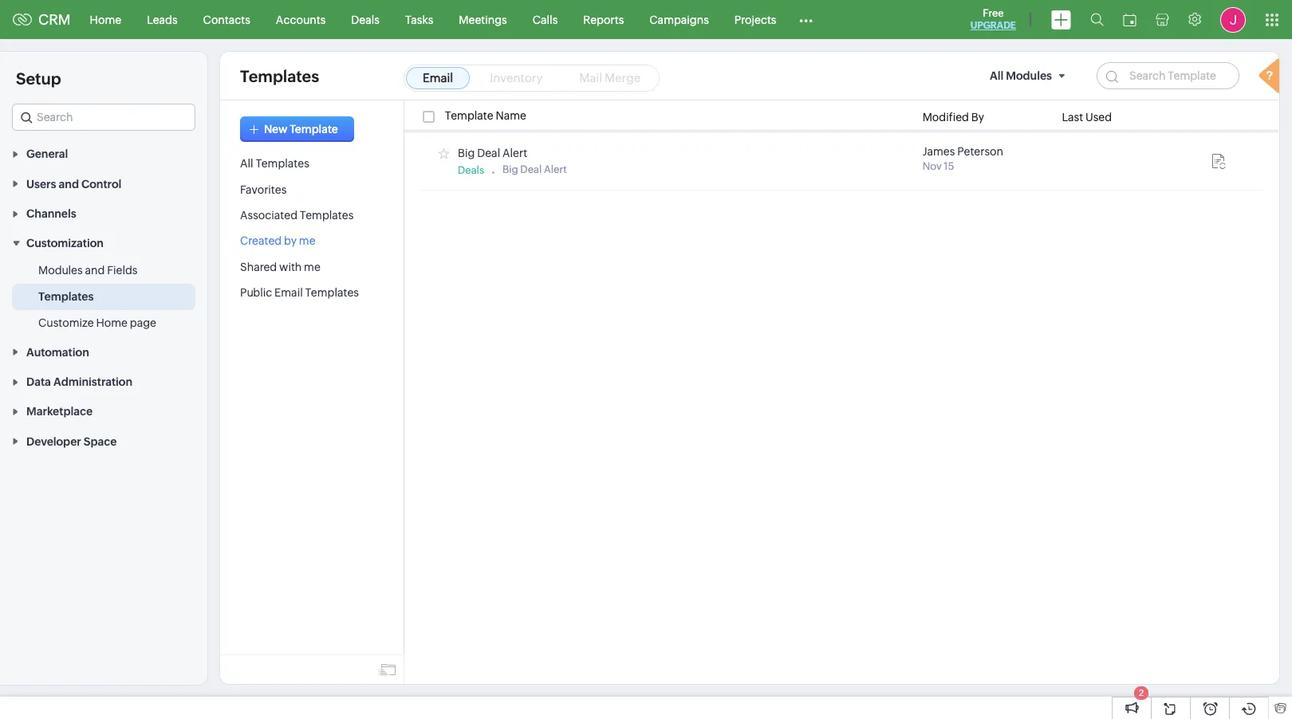 Task type: locate. For each thing, give the bounding box(es) containing it.
deals link
[[339, 0, 393, 39]]

modules inside field
[[1006, 69, 1053, 82]]

1 vertical spatial deals
[[458, 164, 484, 176]]

new template
[[264, 123, 338, 136]]

templates inside customization region
[[38, 291, 94, 304]]

1 vertical spatial modules
[[38, 264, 83, 277]]

james peterson nov 15
[[923, 146, 1004, 173]]

1 horizontal spatial alert
[[544, 163, 567, 175]]

email up template name
[[423, 71, 453, 85]]

alert
[[503, 147, 528, 159], [544, 163, 567, 175]]

associated templates link
[[240, 209, 354, 222]]

page
[[130, 317, 156, 330]]

deal down template name
[[477, 147, 500, 159]]

1 horizontal spatial all
[[990, 69, 1004, 82]]

customization
[[26, 237, 104, 250]]

email
[[423, 71, 453, 85], [275, 287, 303, 299]]

and for modules
[[85, 264, 105, 277]]

templates up favorites
[[256, 157, 309, 170]]

developer space
[[26, 435, 117, 448]]

and
[[59, 178, 79, 190], [85, 264, 105, 277]]

big deal alert down big deal alert link
[[503, 163, 567, 175]]

free
[[983, 7, 1004, 19]]

modules up templates link
[[38, 264, 83, 277]]

deal down big deal alert link
[[521, 163, 542, 175]]

channels
[[26, 207, 76, 220]]

0 horizontal spatial all
[[240, 157, 253, 170]]

0 vertical spatial email
[[423, 71, 453, 85]]

reports link
[[571, 0, 637, 39]]

None field
[[12, 104, 195, 131]]

modules
[[1006, 69, 1053, 82], [38, 264, 83, 277]]

crm link
[[13, 11, 71, 28]]

deals down big deal alert link
[[458, 164, 484, 176]]

all
[[990, 69, 1004, 82], [240, 157, 253, 170]]

control
[[81, 178, 122, 190]]

and inside customization region
[[85, 264, 105, 277]]

developer
[[26, 435, 81, 448]]

1 vertical spatial email
[[275, 287, 303, 299]]

template right new
[[290, 123, 338, 136]]

home link
[[77, 0, 134, 39]]

me
[[299, 235, 316, 248], [304, 261, 321, 273]]

general
[[26, 148, 68, 161]]

deal
[[477, 147, 500, 159], [521, 163, 542, 175]]

deals inside 'link'
[[351, 13, 380, 26]]

search element
[[1081, 0, 1114, 39]]

email inside email link
[[423, 71, 453, 85]]

customize home page
[[38, 317, 156, 330]]

administration
[[53, 376, 133, 389]]

0 vertical spatial and
[[59, 178, 79, 190]]

and right 'users'
[[59, 178, 79, 190]]

big deal alert
[[458, 147, 528, 159], [503, 163, 567, 175]]

template inside new template button
[[290, 123, 338, 136]]

0 horizontal spatial and
[[59, 178, 79, 190]]

1 vertical spatial and
[[85, 264, 105, 277]]

templates up customize
[[38, 291, 94, 304]]

new
[[264, 123, 288, 136]]

0 horizontal spatial template
[[290, 123, 338, 136]]

1 horizontal spatial email
[[423, 71, 453, 85]]

big down big deal alert link
[[503, 163, 518, 175]]

tasks
[[405, 13, 434, 26]]

0 vertical spatial all
[[990, 69, 1004, 82]]

campaigns
[[650, 13, 709, 26]]

modules down upgrade
[[1006, 69, 1053, 82]]

channels button
[[0, 198, 207, 228]]

home right the crm
[[90, 13, 121, 26]]

users
[[26, 178, 56, 190]]

me right with at the left top of page
[[304, 261, 321, 273]]

crm
[[38, 11, 71, 28]]

me right by at the left of the page
[[299, 235, 316, 248]]

1 vertical spatial big
[[503, 163, 518, 175]]

email down with at the left top of page
[[275, 287, 303, 299]]

1 vertical spatial big deal alert
[[503, 163, 567, 175]]

0 horizontal spatial modules
[[38, 264, 83, 277]]

users and control
[[26, 178, 122, 190]]

1 horizontal spatial and
[[85, 264, 105, 277]]

1 vertical spatial me
[[304, 261, 321, 273]]

profile element
[[1211, 0, 1256, 39]]

email link
[[406, 67, 470, 89]]

search image
[[1091, 13, 1104, 26]]

1 horizontal spatial modules
[[1006, 69, 1053, 82]]

0 vertical spatial deals
[[351, 13, 380, 26]]

developer space button
[[0, 426, 207, 456]]

templates up new
[[240, 67, 319, 85]]

setup
[[16, 69, 61, 88]]

home up automation dropdown button
[[96, 317, 128, 330]]

template
[[445, 110, 494, 122], [290, 123, 338, 136]]

template left name
[[445, 110, 494, 122]]

shared
[[240, 261, 277, 273]]

1 vertical spatial template
[[290, 123, 338, 136]]

0 vertical spatial alert
[[503, 147, 528, 159]]

deals left tasks link at left
[[351, 13, 380, 26]]

home inside customization region
[[96, 317, 128, 330]]

big deal alert down template name
[[458, 147, 528, 159]]

accounts
[[276, 13, 326, 26]]

all templates link
[[240, 157, 309, 170]]

last
[[1062, 111, 1084, 124]]

automation button
[[0, 337, 207, 367]]

0 vertical spatial modules
[[1006, 69, 1053, 82]]

0 horizontal spatial email
[[275, 287, 303, 299]]

general button
[[0, 139, 207, 169]]

0 vertical spatial big
[[458, 147, 475, 159]]

create menu image
[[1052, 10, 1072, 29]]

0 horizontal spatial deals
[[351, 13, 380, 26]]

0 vertical spatial template
[[445, 110, 494, 122]]

1 horizontal spatial deal
[[521, 163, 542, 175]]

data administration
[[26, 376, 133, 389]]

templates down the shared with me link
[[305, 287, 359, 299]]

automation
[[26, 346, 89, 359]]

created by me
[[240, 235, 316, 248]]

accounts link
[[263, 0, 339, 39]]

and left fields in the left top of the page
[[85, 264, 105, 277]]

and inside dropdown button
[[59, 178, 79, 190]]

big
[[458, 147, 475, 159], [503, 163, 518, 175]]

peterson
[[958, 146, 1004, 158]]

customization region
[[0, 258, 207, 337]]

all down upgrade
[[990, 69, 1004, 82]]

public email templates
[[240, 287, 359, 299]]

1 vertical spatial deal
[[521, 163, 542, 175]]

deals
[[351, 13, 380, 26], [458, 164, 484, 176]]

contacts link
[[190, 0, 263, 39]]

last used
[[1062, 111, 1112, 124]]

0 vertical spatial big deal alert
[[458, 147, 528, 159]]

1 vertical spatial home
[[96, 317, 128, 330]]

0 horizontal spatial big
[[458, 147, 475, 159]]

all up favorites
[[240, 157, 253, 170]]

big down template name
[[458, 147, 475, 159]]

0 vertical spatial me
[[299, 235, 316, 248]]

1 horizontal spatial deals
[[458, 164, 484, 176]]

1 vertical spatial all
[[240, 157, 253, 170]]

home
[[90, 13, 121, 26], [96, 317, 128, 330]]

all inside the all modules field
[[990, 69, 1004, 82]]

0 horizontal spatial deal
[[477, 147, 500, 159]]



Task type: vqa. For each thing, say whether or not it's contained in the screenshot.
Modules within the customization region
yes



Task type: describe. For each thing, give the bounding box(es) containing it.
by
[[972, 111, 985, 124]]

marketplace
[[26, 406, 93, 418]]

0 horizontal spatial alert
[[503, 147, 528, 159]]

Other Modules field
[[790, 7, 824, 32]]

modified
[[923, 111, 970, 124]]

with
[[279, 261, 302, 273]]

created
[[240, 235, 282, 248]]

calls
[[533, 13, 558, 26]]

0 vertical spatial home
[[90, 13, 121, 26]]

and for users
[[59, 178, 79, 190]]

profile image
[[1221, 7, 1246, 32]]

contacts
[[203, 13, 250, 26]]

15
[[944, 161, 955, 173]]

create menu element
[[1042, 0, 1081, 39]]

1 horizontal spatial template
[[445, 110, 494, 122]]

meetings
[[459, 13, 507, 26]]

nov
[[923, 161, 942, 173]]

2
[[1139, 689, 1144, 698]]

used
[[1086, 111, 1112, 124]]

fields
[[107, 264, 138, 277]]

all for all modules
[[990, 69, 1004, 82]]

marketplace button
[[0, 397, 207, 426]]

big deal alert link
[[458, 147, 528, 159]]

meetings link
[[446, 0, 520, 39]]

public email templates link
[[240, 287, 359, 299]]

associated templates
[[240, 209, 354, 222]]

calls link
[[520, 0, 571, 39]]

data
[[26, 376, 51, 389]]

templates up created by me
[[300, 209, 354, 222]]

data administration button
[[0, 367, 207, 397]]

all templates
[[240, 157, 309, 170]]

Search text field
[[13, 105, 195, 130]]

campaigns link
[[637, 0, 722, 39]]

users and control button
[[0, 169, 207, 198]]

public
[[240, 287, 272, 299]]

all for all templates
[[240, 157, 253, 170]]

customization button
[[0, 228, 207, 258]]

favorites link
[[240, 183, 287, 196]]

template name
[[445, 110, 527, 122]]

leads link
[[134, 0, 190, 39]]

free upgrade
[[971, 7, 1017, 31]]

leads
[[147, 13, 178, 26]]

customize
[[38, 317, 94, 330]]

reports
[[584, 13, 624, 26]]

shared with me link
[[240, 261, 321, 273]]

associated
[[240, 209, 298, 222]]

new template button
[[240, 117, 354, 142]]

templates link
[[38, 289, 94, 305]]

modules and fields link
[[38, 263, 138, 279]]

name
[[496, 110, 527, 122]]

Search Template text field
[[1097, 62, 1240, 89]]

modules and fields
[[38, 264, 138, 277]]

upgrade
[[971, 20, 1017, 31]]

0 vertical spatial deal
[[477, 147, 500, 159]]

tasks link
[[393, 0, 446, 39]]

me for shared with me
[[304, 261, 321, 273]]

james
[[923, 146, 955, 158]]

created by me link
[[240, 235, 316, 248]]

favorites
[[240, 183, 287, 196]]

projects link
[[722, 0, 790, 39]]

shared with me
[[240, 261, 321, 273]]

1 horizontal spatial big
[[503, 163, 518, 175]]

james peterson link
[[923, 146, 1004, 158]]

1 vertical spatial alert
[[544, 163, 567, 175]]

projects
[[735, 13, 777, 26]]

customize home page link
[[38, 315, 156, 331]]

modules inside customization region
[[38, 264, 83, 277]]

calendar image
[[1124, 13, 1137, 26]]

by
[[284, 235, 297, 248]]

space
[[84, 435, 117, 448]]

all modules
[[990, 69, 1053, 82]]

me for created by me
[[299, 235, 316, 248]]

modified by
[[923, 111, 985, 124]]

All Modules field
[[984, 62, 1077, 90]]



